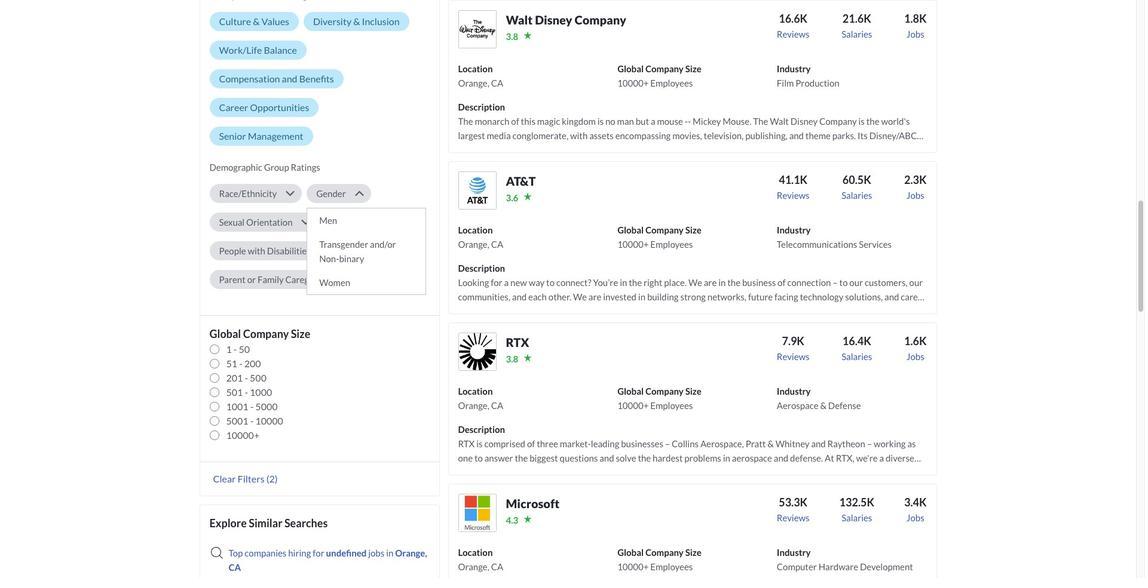 Task type: vqa. For each thing, say whether or not it's contained in the screenshot.
Wildlife
no



Task type: locate. For each thing, give the bounding box(es) containing it.
hiring
[[288, 548, 311, 559]]

parent
[[219, 274, 246, 285]]

1 vertical spatial description
[[458, 263, 505, 274]]

10000+ for microsoft
[[618, 562, 649, 573]]

location down rtx image
[[458, 386, 493, 397]]

global for microsoft
[[618, 548, 644, 558]]

2 reviews from the top
[[777, 190, 810, 201]]

company
[[575, 13, 627, 27], [646, 63, 684, 74], [646, 225, 684, 236], [243, 328, 289, 341], [646, 386, 684, 397], [646, 548, 684, 558]]

transgender and/or non-binary
[[319, 239, 396, 264]]

industry inside 'industry aerospace & defense'
[[777, 386, 811, 397]]

jobs inside 3.4k jobs
[[907, 513, 925, 524]]

location orange, ca down at&t image on the top of page
[[458, 225, 504, 250]]

at&t
[[506, 174, 536, 188]]

4 location from the top
[[458, 548, 493, 558]]

global for walt disney company
[[618, 63, 644, 74]]

4 jobs from the top
[[907, 513, 925, 524]]

4 salaries from the top
[[842, 513, 873, 524]]

3 location orange, ca from the top
[[458, 386, 504, 411]]

jobs inside the 2.3k jobs
[[907, 190, 925, 201]]

non-
[[319, 253, 339, 264]]

work/life
[[219, 44, 262, 56]]

jobs for walt disney company
[[907, 29, 925, 39]]

or
[[247, 274, 256, 285]]

orientation
[[246, 217, 293, 228]]

company for at&t
[[646, 225, 684, 236]]

salaries down 16.4k
[[842, 352, 873, 362]]

career opportunities button
[[210, 98, 319, 117]]

16.4k salaries
[[842, 335, 873, 362]]

compensation and benefits button
[[210, 69, 344, 88]]

location orange, ca for walt disney company
[[458, 63, 504, 88]]

2 salaries from the top
[[842, 190, 873, 201]]

global company size 10000+ employees for at&t
[[618, 225, 702, 250]]

industry for rtx
[[777, 386, 811, 397]]

2 horizontal spatial &
[[821, 401, 827, 411]]

location orange, ca down microsoft image
[[458, 548, 504, 573]]

1 global company size 10000+ employees from the top
[[618, 63, 702, 88]]

location orange, ca down rtx image
[[458, 386, 504, 411]]

parent or family caregiver
[[219, 274, 324, 285]]

50
[[239, 344, 250, 355]]

top companies hiring for undefined jobs in
[[229, 548, 395, 559]]

3 global company size 10000+ employees from the top
[[618, 386, 702, 411]]

global company size 10000+ employees
[[618, 63, 702, 88], [618, 225, 702, 250], [618, 386, 702, 411], [618, 548, 702, 573]]

in
[[386, 548, 394, 559]]

& left inclusion
[[354, 15, 360, 27]]

top
[[229, 548, 243, 559]]

-
[[234, 344, 237, 355], [239, 358, 243, 369], [245, 372, 248, 384], [245, 387, 248, 398], [250, 401, 254, 413], [250, 416, 254, 427]]

global for at&t
[[618, 225, 644, 236]]

2 vertical spatial description
[[458, 425, 505, 435]]

walt disney company image
[[458, 10, 497, 48]]

41.1k reviews
[[777, 173, 810, 201]]

location
[[458, 63, 493, 74], [458, 225, 493, 236], [458, 386, 493, 397], [458, 548, 493, 558]]

4 reviews from the top
[[777, 513, 810, 524]]

orange, down microsoft image
[[458, 562, 490, 573]]

reviews
[[777, 29, 810, 39], [777, 190, 810, 201], [777, 352, 810, 362], [777, 513, 810, 524]]

reviews down 7.9k
[[777, 352, 810, 362]]

- right 501
[[245, 387, 248, 398]]

industry inside industry telecommunications services
[[777, 225, 811, 236]]

jobs down 3.4k
[[907, 513, 925, 524]]

ca down top
[[229, 563, 241, 573]]

reviews down 16.6k
[[777, 29, 810, 39]]

sexual orientation
[[219, 217, 293, 228]]

salaries inside 132.5k salaries
[[842, 513, 873, 524]]

industry inside industry film production
[[777, 63, 811, 74]]

- right the 1
[[234, 344, 237, 355]]

3 jobs from the top
[[907, 352, 925, 362]]

jobs inside '1.6k jobs'
[[907, 352, 925, 362]]

jobs down 1.8k
[[907, 29, 925, 39]]

10000+ for rtx
[[618, 401, 649, 411]]

orange, down rtx image
[[458, 401, 490, 411]]

4 employees from the top
[[651, 562, 693, 573]]

sexual
[[219, 217, 245, 228]]

orange, right in
[[395, 548, 427, 559]]

1 description from the top
[[458, 102, 505, 112]]

career opportunities
[[219, 102, 309, 113]]

explore similar searches
[[210, 517, 328, 530]]

1 employees from the top
[[651, 78, 693, 88]]

- right 201
[[245, 372, 248, 384]]

1 3.8 from the top
[[506, 31, 519, 42]]

60.5k salaries
[[842, 173, 873, 201]]

4 industry from the top
[[777, 548, 811, 558]]

location for rtx
[[458, 386, 493, 397]]

ca down microsoft image
[[491, 562, 504, 573]]

5000
[[256, 401, 278, 413]]

10000+ for at&t
[[618, 239, 649, 250]]

salaries down "132.5k"
[[842, 513, 873, 524]]

60.5k
[[843, 173, 872, 187]]

global company size 10000+ employees for microsoft
[[618, 548, 702, 573]]

- for 501
[[245, 387, 248, 398]]

2 industry from the top
[[777, 225, 811, 236]]

services
[[859, 239, 892, 250]]

& left defense in the bottom of the page
[[821, 401, 827, 411]]

2 jobs from the top
[[907, 190, 925, 201]]

- for 1
[[234, 344, 237, 355]]

3 description from the top
[[458, 425, 505, 435]]

caregiver
[[286, 274, 324, 285]]

family
[[258, 274, 284, 285]]

jobs for microsoft
[[907, 513, 925, 524]]

132.5k
[[840, 496, 875, 509]]

jobs for at&t
[[907, 190, 925, 201]]

reviews down 41.1k at top right
[[777, 190, 810, 201]]

3.8 down "walt"
[[506, 31, 519, 42]]

demographic group ratings
[[210, 162, 320, 173]]

0 vertical spatial description
[[458, 102, 505, 112]]

1.8k
[[905, 12, 927, 25]]

orange, for at&t
[[458, 239, 490, 250]]

& for diversity
[[354, 15, 360, 27]]

industry film production
[[777, 63, 840, 88]]

ca down at&t image on the top of page
[[491, 239, 504, 250]]

location down walt disney company image
[[458, 63, 493, 74]]

rtx
[[506, 335, 529, 350]]

1 location orange, ca from the top
[[458, 63, 504, 88]]

1 horizontal spatial &
[[354, 15, 360, 27]]

employees for microsoft
[[651, 562, 693, 573]]

jobs
[[907, 29, 925, 39], [907, 190, 925, 201], [907, 352, 925, 362], [907, 513, 925, 524]]

0 horizontal spatial &
[[253, 15, 260, 27]]

salaries
[[842, 29, 873, 39], [842, 190, 873, 201], [842, 352, 873, 362], [842, 513, 873, 524]]

3.4k
[[905, 496, 927, 509]]

& inside button
[[354, 15, 360, 27]]

culture & values
[[219, 15, 289, 27]]

industry up telecommunications
[[777, 225, 811, 236]]

work/life balance button
[[210, 41, 307, 60]]

1 salaries from the top
[[842, 29, 873, 39]]

industry
[[777, 63, 811, 74], [777, 225, 811, 236], [777, 386, 811, 397], [777, 548, 811, 558]]

industry up computer
[[777, 548, 811, 558]]

3.4k jobs
[[905, 496, 927, 524]]

201 - 500
[[226, 372, 267, 384]]

0 vertical spatial 3.8
[[506, 31, 519, 42]]

1001 - 5000
[[226, 401, 278, 413]]

4.3
[[506, 515, 519, 526]]

1 jobs from the top
[[907, 29, 925, 39]]

size for microsoft
[[686, 548, 702, 558]]

- down 1001 - 5000
[[250, 416, 254, 427]]

3 employees from the top
[[651, 401, 693, 411]]

defense
[[829, 401, 861, 411]]

jobs down 1.6k
[[907, 352, 925, 362]]

description for walt disney company
[[458, 102, 505, 112]]

1001
[[226, 401, 249, 413]]

opportunities
[[250, 102, 309, 113]]

location down microsoft image
[[458, 548, 493, 558]]

searches
[[285, 517, 328, 530]]

10000+
[[618, 78, 649, 88], [618, 239, 649, 250], [618, 401, 649, 411], [226, 430, 260, 441], [618, 562, 649, 573]]

company for rtx
[[646, 386, 684, 397]]

senior management button
[[210, 127, 313, 146]]

1 industry from the top
[[777, 63, 811, 74]]

1 reviews from the top
[[777, 29, 810, 39]]

& inside button
[[253, 15, 260, 27]]

501
[[226, 387, 243, 398]]

employees for walt disney company
[[651, 78, 693, 88]]

3 location from the top
[[458, 386, 493, 397]]

ca for walt disney company
[[491, 78, 504, 88]]

location for walt disney company
[[458, 63, 493, 74]]

2 location orange, ca from the top
[[458, 225, 504, 250]]

orange, down at&t image on the top of page
[[458, 239, 490, 250]]

industry aerospace & defense
[[777, 386, 861, 411]]

jobs for rtx
[[907, 352, 925, 362]]

jobs down 2.3k on the top right of page
[[907, 190, 925, 201]]

orange, down walt disney company image
[[458, 78, 490, 88]]

reviews down 53.3k
[[777, 513, 810, 524]]

industry inside industry computer hardware development
[[777, 548, 811, 558]]

orange,
[[458, 78, 490, 88], [458, 239, 490, 250], [458, 401, 490, 411], [395, 548, 427, 559], [458, 562, 490, 573]]

2 3.8 from the top
[[506, 354, 519, 365]]

& left values
[[253, 15, 260, 27]]

4 global company size 10000+ employees from the top
[[618, 548, 702, 573]]

salaries down the 60.5k
[[842, 190, 873, 201]]

location orange, ca down walt disney company image
[[458, 63, 504, 88]]

- left '5000'
[[250, 401, 254, 413]]

2 global company size 10000+ employees from the top
[[618, 225, 702, 250]]

1 location from the top
[[458, 63, 493, 74]]

size for at&t
[[686, 225, 702, 236]]

global company size 10000+ employees for rtx
[[618, 386, 702, 411]]

jobs inside 1.8k jobs
[[907, 29, 925, 39]]

industry for at&t
[[777, 225, 811, 236]]

ca down rtx image
[[491, 401, 504, 411]]

orange, inside orange, ca
[[395, 548, 427, 559]]

2 location from the top
[[458, 225, 493, 236]]

3 reviews from the top
[[777, 352, 810, 362]]

3.8 down rtx
[[506, 354, 519, 365]]

10000
[[256, 416, 283, 427]]

- for 1001
[[250, 401, 254, 413]]

3 salaries from the top
[[842, 352, 873, 362]]

salaries down 21.6k
[[842, 29, 873, 39]]

16.4k
[[843, 335, 872, 348]]

employees for at&t
[[651, 239, 693, 250]]

industry up film
[[777, 63, 811, 74]]

location down at&t image on the top of page
[[458, 225, 493, 236]]

binary
[[339, 253, 364, 264]]

4 location orange, ca from the top
[[458, 548, 504, 573]]

- right 51
[[239, 358, 243, 369]]

2 description from the top
[[458, 263, 505, 274]]

compensation
[[219, 73, 280, 84]]

industry up aerospace
[[777, 386, 811, 397]]

1 vertical spatial 3.8
[[506, 354, 519, 365]]

ca down walt disney company image
[[491, 78, 504, 88]]

2 employees from the top
[[651, 239, 693, 250]]

3 industry from the top
[[777, 386, 811, 397]]

global company size
[[210, 328, 311, 341]]

senior management
[[219, 130, 304, 142]]



Task type: describe. For each thing, give the bounding box(es) containing it.
1.8k jobs
[[905, 12, 927, 39]]

orange, for rtx
[[458, 401, 490, 411]]

location orange, ca for rtx
[[458, 386, 504, 411]]

(2)
[[266, 474, 278, 485]]

undefined
[[326, 548, 367, 559]]

51 - 200
[[226, 358, 261, 369]]

salaries for walt disney company
[[842, 29, 873, 39]]

culture & values button
[[210, 12, 299, 31]]

reviews for microsoft
[[777, 513, 810, 524]]

21.6k salaries
[[842, 12, 873, 39]]

film
[[777, 78, 794, 88]]

53.3k
[[779, 496, 808, 509]]

culture
[[219, 15, 251, 27]]

disney
[[535, 13, 573, 27]]

ca for microsoft
[[491, 562, 504, 573]]

5001
[[226, 416, 249, 427]]

41.1k
[[779, 173, 808, 187]]

transgender
[[319, 239, 368, 250]]

race/ethnicity
[[219, 188, 277, 199]]

jobs
[[368, 548, 385, 559]]

& for culture
[[253, 15, 260, 27]]

diversity & inclusion
[[313, 15, 400, 27]]

location for microsoft
[[458, 548, 493, 558]]

3.8 for rtx
[[506, 354, 519, 365]]

hardware
[[819, 562, 859, 573]]

microsoft image
[[458, 494, 497, 533]]

ratings
[[291, 162, 320, 173]]

500
[[250, 372, 267, 384]]

200
[[244, 358, 261, 369]]

people with disabilities
[[219, 246, 311, 256]]

orange, for microsoft
[[458, 562, 490, 573]]

clear
[[213, 474, 236, 485]]

industry for walt disney company
[[777, 63, 811, 74]]

gender
[[316, 188, 346, 199]]

industry for microsoft
[[777, 548, 811, 558]]

- for 51
[[239, 358, 243, 369]]

rtx image
[[458, 333, 497, 371]]

1
[[226, 344, 232, 355]]

company for microsoft
[[646, 548, 684, 558]]

description for at&t
[[458, 263, 505, 274]]

filters
[[238, 474, 265, 485]]

career
[[219, 102, 248, 113]]

walt disney company
[[506, 13, 627, 27]]

201
[[226, 372, 243, 384]]

industry telecommunications services
[[777, 225, 892, 250]]

diversity
[[313, 15, 352, 27]]

description for rtx
[[458, 425, 505, 435]]

size for rtx
[[686, 386, 702, 397]]

computer
[[777, 562, 817, 573]]

21.6k
[[843, 12, 872, 25]]

- for 5001
[[250, 416, 254, 427]]

people
[[219, 246, 246, 256]]

compensation and benefits
[[219, 73, 334, 84]]

16.6k reviews
[[777, 12, 810, 39]]

work/life balance
[[219, 44, 297, 56]]

53.3k reviews
[[777, 496, 810, 524]]

51
[[226, 358, 237, 369]]

ca inside orange, ca
[[229, 563, 241, 573]]

reviews for walt disney company
[[777, 29, 810, 39]]

employees for rtx
[[651, 401, 693, 411]]

inclusion
[[362, 15, 400, 27]]

reviews for at&t
[[777, 190, 810, 201]]

global company size 10000+ employees for walt disney company
[[618, 63, 702, 88]]

1.6k jobs
[[905, 335, 927, 362]]

salaries for at&t
[[842, 190, 873, 201]]

5001 - 10000
[[226, 416, 283, 427]]

- for 201
[[245, 372, 248, 384]]

3.8 for walt disney company
[[506, 31, 519, 42]]

size for walt disney company
[[686, 63, 702, 74]]

and/or
[[370, 239, 396, 250]]

salaries for microsoft
[[842, 513, 873, 524]]

ca for rtx
[[491, 401, 504, 411]]

senior
[[219, 130, 246, 142]]

at&t image
[[458, 172, 497, 210]]

development
[[860, 562, 914, 573]]

production
[[796, 78, 840, 88]]

reviews for rtx
[[777, 352, 810, 362]]

and
[[282, 73, 298, 84]]

orange, ca
[[229, 548, 427, 573]]

companies
[[245, 548, 287, 559]]

1 - 50
[[226, 344, 250, 355]]

location orange, ca for microsoft
[[458, 548, 504, 573]]

location orange, ca for at&t
[[458, 225, 504, 250]]

men
[[319, 215, 337, 226]]

16.6k
[[779, 12, 808, 25]]

industry computer hardware development
[[777, 548, 914, 573]]

benefits
[[299, 73, 334, 84]]

clear filters (2) button
[[210, 473, 281, 485]]

microsoft
[[506, 497, 560, 511]]

company for walt disney company
[[646, 63, 684, 74]]

global for rtx
[[618, 386, 644, 397]]

explore
[[210, 517, 247, 530]]

walt
[[506, 13, 533, 27]]

management
[[248, 130, 304, 142]]

for
[[313, 548, 325, 559]]

demographic
[[210, 162, 262, 173]]

similar
[[249, 517, 283, 530]]

3.6
[[506, 192, 519, 203]]

10000+ for walt disney company
[[618, 78, 649, 88]]

group
[[264, 162, 289, 173]]

7.9k reviews
[[777, 335, 810, 362]]

clear filters (2)
[[213, 474, 278, 485]]

orange, for walt disney company
[[458, 78, 490, 88]]

salaries for rtx
[[842, 352, 873, 362]]

& inside 'industry aerospace & defense'
[[821, 401, 827, 411]]

7.9k
[[782, 335, 805, 348]]

ca for at&t
[[491, 239, 504, 250]]

women
[[319, 277, 350, 288]]

location for at&t
[[458, 225, 493, 236]]

diversity & inclusion button
[[304, 12, 409, 31]]



